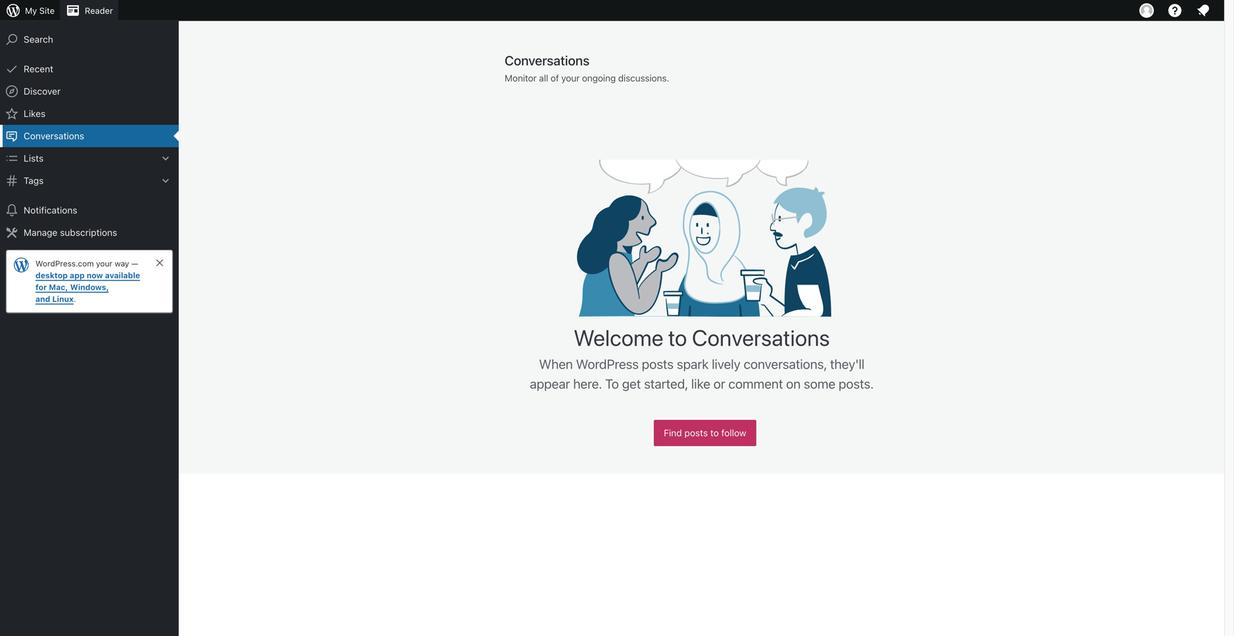 Task type: vqa. For each thing, say whether or not it's contained in the screenshot.
the bottom group
no



Task type: locate. For each thing, give the bounding box(es) containing it.
0 horizontal spatial your
[[96, 259, 112, 268]]

follow
[[722, 428, 747, 439]]

wordpress
[[576, 356, 639, 372]]

1 vertical spatial conversations
[[24, 131, 84, 141]]

keyboard_arrow_down image inside tags link
[[159, 174, 172, 187]]

lists link
[[0, 147, 179, 170]]

keyboard_arrow_down image for tags
[[159, 174, 172, 187]]

to
[[669, 324, 687, 351], [711, 428, 719, 439]]

keyboard_arrow_down image inside lists link
[[159, 152, 172, 165]]

1 horizontal spatial your
[[562, 73, 580, 83]]

like
[[692, 376, 711, 392]]

0 horizontal spatial posts
[[642, 356, 674, 372]]

1 vertical spatial your
[[96, 259, 112, 268]]

on
[[787, 376, 801, 392]]

your inside conversations monitor all of your ongoing discussions.
[[562, 73, 580, 83]]

discover link
[[0, 80, 179, 103]]

dismiss image
[[154, 258, 165, 268]]

your inside wordpress.com your way — desktop app now available for mac, windows, and linux
[[96, 259, 112, 268]]

started,
[[644, 376, 688, 392]]

search
[[24, 34, 53, 45]]

conversations up all in the top of the page
[[505, 53, 590, 68]]

and
[[36, 295, 50, 304]]

1 keyboard_arrow_down image from the top
[[159, 152, 172, 165]]

your
[[562, 73, 580, 83], [96, 259, 112, 268]]

0 vertical spatial conversations
[[505, 53, 590, 68]]

conversations inside welcome to conversations when wordpress posts spark lively conversations, they'll appear here. to get started, like or comment on some posts.
[[692, 324, 830, 351]]

lively
[[712, 356, 741, 372]]

2 keyboard_arrow_down image from the top
[[159, 174, 172, 187]]

posts right find
[[685, 428, 708, 439]]

ongoing discussions.
[[582, 73, 669, 83]]

posts up the started,
[[642, 356, 674, 372]]

2 vertical spatial conversations
[[692, 324, 830, 351]]

—
[[131, 259, 138, 268]]

get
[[622, 376, 641, 392]]

your up now
[[96, 259, 112, 268]]

manage subscriptions
[[24, 227, 117, 238]]

keyboard_arrow_down image
[[159, 152, 172, 165], [159, 174, 172, 187]]

spark
[[677, 356, 709, 372]]

help image
[[1168, 3, 1183, 18]]

posts
[[642, 356, 674, 372], [685, 428, 708, 439]]

conversations inside conversations monitor all of your ongoing discussions.
[[505, 53, 590, 68]]

0 vertical spatial keyboard_arrow_down image
[[159, 152, 172, 165]]

app
[[70, 271, 85, 280]]

my profile image
[[1140, 3, 1154, 18]]

1 horizontal spatial conversations
[[505, 53, 590, 68]]

0 vertical spatial posts
[[642, 356, 674, 372]]

keyboard_arrow_down image for lists
[[159, 152, 172, 165]]

1 horizontal spatial to
[[711, 428, 719, 439]]

.
[[74, 295, 76, 304]]

appear
[[530, 376, 570, 392]]

linux
[[52, 295, 74, 304]]

0 vertical spatial to
[[669, 324, 687, 351]]

site
[[39, 6, 55, 15]]

monitor
[[505, 73, 537, 83]]

conversations
[[505, 53, 590, 68], [24, 131, 84, 141], [692, 324, 830, 351]]

2 horizontal spatial conversations
[[692, 324, 830, 351]]

search link
[[0, 28, 179, 51]]

conversations monitor all of your ongoing discussions.
[[505, 53, 669, 83]]

conversations down likes
[[24, 131, 84, 141]]

1 vertical spatial keyboard_arrow_down image
[[159, 174, 172, 187]]

to inside welcome to conversations when wordpress posts spark lively conversations, they'll appear here. to get started, like or comment on some posts.
[[669, 324, 687, 351]]

to up spark
[[669, 324, 687, 351]]

find posts to follow link
[[654, 420, 757, 446]]

0 horizontal spatial to
[[669, 324, 687, 351]]

0 horizontal spatial conversations
[[24, 131, 84, 141]]

conversations up conversations,
[[692, 324, 830, 351]]

your right of
[[562, 73, 580, 83]]

wordpress.com your way — desktop app now available for mac, windows, and linux
[[36, 259, 140, 304]]

now
[[87, 271, 103, 280]]

0 vertical spatial your
[[562, 73, 580, 83]]

posts inside welcome to conversations when wordpress posts spark lively conversations, they'll appear here. to get started, like or comment on some posts.
[[642, 356, 674, 372]]

1 vertical spatial posts
[[685, 428, 708, 439]]

to left the follow
[[711, 428, 719, 439]]

1 horizontal spatial posts
[[685, 428, 708, 439]]

recent link
[[0, 58, 179, 80]]

discover
[[24, 86, 61, 97]]

reader link
[[60, 0, 118, 21]]



Task type: describe. For each thing, give the bounding box(es) containing it.
conversations link
[[0, 125, 179, 147]]

here.
[[573, 376, 602, 392]]

tags
[[24, 175, 44, 186]]

my site link
[[0, 0, 60, 21]]

likes
[[24, 108, 46, 119]]

subscriptions
[[60, 227, 117, 238]]

wordpress.com
[[36, 259, 94, 268]]

some
[[804, 376, 836, 392]]

or
[[714, 376, 726, 392]]

conversations for conversations
[[24, 131, 84, 141]]

manage
[[24, 227, 58, 238]]

comment
[[729, 376, 783, 392]]

manage subscriptions link
[[0, 222, 179, 244]]

way
[[115, 259, 129, 268]]

mac,
[[49, 283, 68, 292]]

conversations,
[[744, 356, 827, 372]]

lists
[[24, 153, 44, 164]]

they'll
[[831, 356, 865, 372]]

desktop
[[36, 271, 68, 280]]

notifications link
[[0, 199, 179, 222]]

notifications
[[24, 205, 77, 216]]

all
[[539, 73, 548, 83]]

welcome to conversations when wordpress posts spark lively conversations, they'll appear here. to get started, like or comment on some posts.
[[530, 324, 874, 392]]

available
[[105, 271, 140, 280]]

1 vertical spatial to
[[711, 428, 719, 439]]

welcome
[[574, 324, 664, 351]]

to
[[605, 376, 619, 392]]

when
[[539, 356, 573, 372]]

conversations for conversations monitor all of your ongoing discussions.
[[505, 53, 590, 68]]

find
[[664, 428, 682, 439]]

my
[[25, 6, 37, 15]]

manage your notifications image
[[1196, 3, 1212, 18]]

find posts to follow
[[664, 428, 747, 439]]

my site
[[25, 6, 55, 15]]

reader
[[85, 6, 113, 15]]

for
[[36, 283, 47, 292]]

recent
[[24, 63, 53, 74]]

likes link
[[0, 103, 179, 125]]

of
[[551, 73, 559, 83]]

windows,
[[70, 283, 109, 292]]

posts.
[[839, 376, 874, 392]]

tags link
[[0, 170, 179, 192]]



